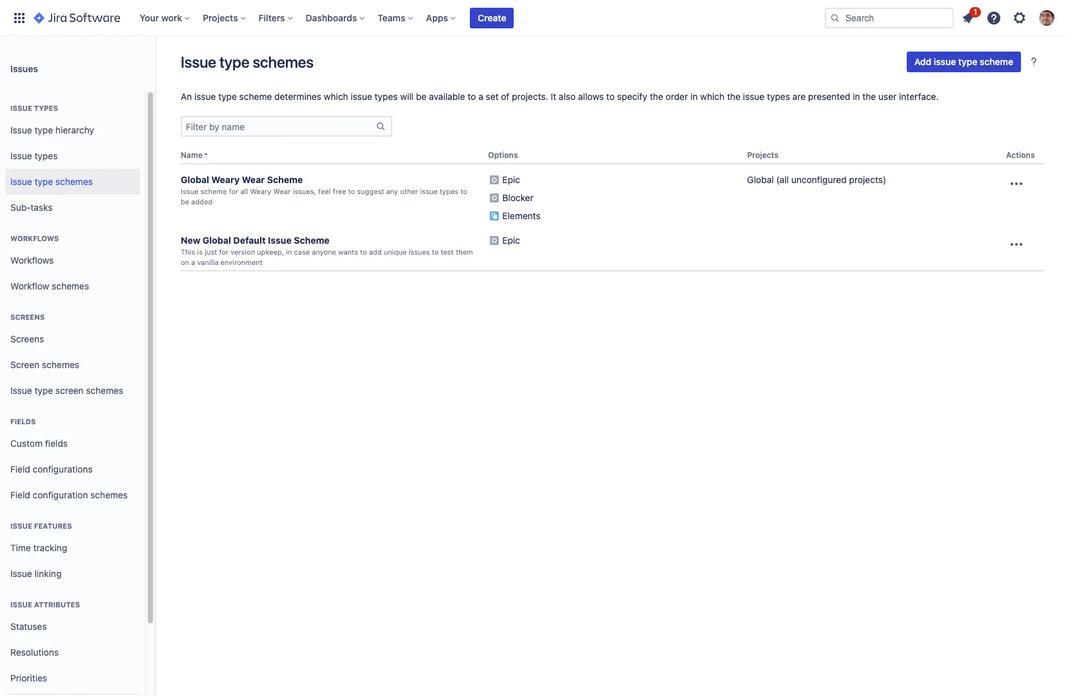 Task type: describe. For each thing, give the bounding box(es) containing it.
to left the add
[[360, 248, 367, 256]]

be inside global weary wear scheme issue scheme for all weary wear issues, feel free to suggest any other issue types to be added
[[181, 198, 189, 206]]

2 which from the left
[[700, 91, 725, 102]]

fields
[[45, 438, 68, 449]]

resolutions
[[10, 647, 59, 658]]

notifications image
[[960, 10, 976, 25]]

on
[[181, 258, 189, 267]]

screen schemes
[[10, 359, 79, 370]]

work
[[161, 12, 182, 23]]

of
[[501, 91, 510, 102]]

for inside new global default issue scheme this is just for version upkeep, in case anyone wants to add unique issues to test them on a vanilla environment
[[219, 248, 228, 256]]

sub-tasks link
[[5, 195, 140, 221]]

just
[[205, 248, 217, 256]]

free
[[333, 187, 346, 196]]

allows
[[578, 91, 604, 102]]

types left are
[[767, 91, 790, 102]]

types inside group
[[35, 150, 58, 161]]

issue type screen schemes link
[[5, 378, 140, 404]]

1 horizontal spatial in
[[690, 91, 698, 102]]

configuration
[[33, 490, 88, 501]]

projects.
[[512, 91, 548, 102]]

fields
[[10, 418, 36, 426]]

scheme inside global weary wear scheme issue scheme for all weary wear issues, feel free to suggest any other issue types to be added
[[267, 174, 303, 185]]

type inside issue type hierarchy link
[[35, 124, 53, 135]]

added
[[191, 198, 213, 206]]

banner containing your work
[[0, 0, 1070, 36]]

settings image
[[1012, 10, 1028, 25]]

workflow
[[10, 281, 49, 291]]

issue for issue types link
[[10, 150, 32, 161]]

feel
[[318, 187, 331, 196]]

wants
[[338, 248, 358, 256]]

issues
[[10, 63, 38, 74]]

primary element
[[8, 0, 825, 36]]

1
[[974, 7, 977, 16]]

a inside new global default issue scheme this is just for version upkeep, in case anyone wants to add unique issues to test them on a vanilla environment
[[191, 258, 195, 267]]

this
[[181, 248, 195, 256]]

all
[[240, 187, 248, 196]]

2 epic from the top
[[502, 235, 520, 246]]

projects button
[[199, 7, 251, 28]]

1 horizontal spatial be
[[416, 91, 427, 102]]

time tracking link
[[5, 536, 140, 562]]

priorities
[[10, 673, 47, 684]]

global inside new global default issue scheme this is just for version upkeep, in case anyone wants to add unique issues to test them on a vanilla environment
[[203, 235, 231, 246]]

tasks
[[31, 202, 53, 213]]

for inside global weary wear scheme issue scheme for all weary wear issues, feel free to suggest any other issue types to be added
[[229, 187, 238, 196]]

vanilla
[[197, 258, 219, 267]]

environment
[[221, 258, 263, 267]]

version
[[231, 248, 255, 256]]

custom fields
[[10, 438, 68, 449]]

types left will
[[375, 91, 398, 102]]

Filter by name text field
[[182, 117, 376, 136]]

issue type hierarchy link
[[5, 117, 140, 143]]

actions
[[1006, 150, 1035, 160]]

issue types
[[10, 150, 58, 161]]

hierarchy
[[55, 124, 94, 135]]

screen
[[10, 359, 39, 370]]

1 horizontal spatial issue type schemes
[[181, 53, 314, 71]]

workflows for workflows group
[[10, 234, 59, 243]]

issue type schemes link
[[5, 169, 140, 195]]

anyone
[[312, 248, 336, 256]]

features
[[34, 522, 72, 531]]

field configurations
[[10, 464, 93, 475]]

your work button
[[136, 7, 195, 28]]

global weary wear scheme issue scheme for all weary wear issues, feel free to suggest any other issue types to be added
[[181, 174, 467, 206]]

determines
[[274, 91, 321, 102]]

apps button
[[422, 7, 461, 28]]

set
[[486, 91, 499, 102]]

suggest
[[357, 187, 384, 196]]

type inside issue type schemes link
[[35, 176, 53, 187]]

elements
[[502, 211, 541, 221]]

issue features
[[10, 522, 72, 531]]

tracking
[[33, 543, 67, 554]]

your profile and settings image
[[1039, 10, 1055, 25]]

teams
[[378, 12, 405, 23]]

field for field configuration schemes
[[10, 490, 30, 501]]

test
[[441, 248, 454, 256]]

add
[[369, 248, 382, 256]]

schemes inside screen schemes link
[[42, 359, 79, 370]]

resolutions link
[[5, 640, 140, 666]]

an issue type scheme determines which issue types will be available to a set of projects. it also allows to specify the order in which the issue types are presented in the user interface.
[[181, 91, 939, 102]]

issue inside global weary wear scheme issue scheme for all weary wear issues, feel free to suggest any other issue types to be added
[[420, 187, 438, 196]]

issue for issue type schemes link
[[10, 176, 32, 187]]

also
[[559, 91, 576, 102]]

schemes inside issue type schemes link
[[55, 176, 93, 187]]

schemes inside workflow schemes link
[[52, 281, 89, 291]]

new global default issue scheme this is just for version upkeep, in case anyone wants to add unique issues to test them on a vanilla environment
[[181, 235, 473, 267]]

are
[[793, 91, 806, 102]]

custom
[[10, 438, 43, 449]]

issue linking link
[[5, 562, 140, 587]]

apps
[[426, 12, 448, 23]]

presented
[[808, 91, 850, 102]]

any
[[386, 187, 398, 196]]

help image
[[986, 10, 1002, 25]]

unique
[[384, 248, 407, 256]]

time
[[10, 543, 31, 554]]

screens link
[[5, 327, 140, 352]]

field configuration schemes link
[[5, 483, 140, 509]]

dashboards button
[[302, 7, 370, 28]]

issues,
[[293, 187, 316, 196]]

interface.
[[899, 91, 939, 102]]

1 horizontal spatial wear
[[273, 187, 291, 196]]

issue for issue attributes group
[[10, 601, 32, 609]]

sidebar navigation image
[[141, 52, 169, 77]]

filters
[[259, 12, 285, 23]]

issue for issue type screen schemes link
[[10, 385, 32, 396]]

it
[[551, 91, 556, 102]]

type down the projects dropdown button
[[219, 53, 249, 71]]



Task type: locate. For each thing, give the bounding box(es) containing it.
screen
[[55, 385, 84, 396]]

sub-tasks
[[10, 202, 53, 213]]

0 vertical spatial issue type schemes
[[181, 53, 314, 71]]

field
[[10, 464, 30, 475], [10, 490, 30, 501]]

screens down workflow
[[10, 313, 45, 321]]

scheme up added
[[200, 187, 227, 196]]

in left case
[[286, 248, 292, 256]]

to right free
[[348, 187, 355, 196]]

global up added
[[181, 174, 209, 185]]

1 vertical spatial be
[[181, 198, 189, 206]]

projects
[[203, 12, 238, 23], [747, 150, 779, 160]]

a
[[478, 91, 483, 102], [191, 258, 195, 267]]

issue for issue types group
[[10, 104, 32, 112]]

0 vertical spatial for
[[229, 187, 238, 196]]

banner
[[0, 0, 1070, 36]]

appswitcher icon image
[[12, 10, 27, 25]]

to left test
[[432, 248, 439, 256]]

1 horizontal spatial a
[[478, 91, 483, 102]]

projects inside dropdown button
[[203, 12, 238, 23]]

2 workflows from the top
[[10, 255, 54, 266]]

in right presented
[[853, 91, 860, 102]]

2 horizontal spatial scheme
[[980, 56, 1013, 67]]

issue right the other
[[420, 187, 438, 196]]

types right the other
[[440, 187, 458, 196]]

issue up upkeep,
[[268, 235, 292, 246]]

issue down screen
[[10, 385, 32, 396]]

issue down issue types
[[10, 124, 32, 135]]

global (all unconfigured projects)
[[747, 174, 886, 185]]

0 vertical spatial field
[[10, 464, 30, 475]]

schemes up issue type screen schemes
[[42, 359, 79, 370]]

issue down issue type hierarchy
[[10, 150, 32, 161]]

0 horizontal spatial the
[[650, 91, 663, 102]]

1 horizontal spatial weary
[[250, 187, 271, 196]]

teams button
[[374, 7, 418, 28]]

unconfigured
[[791, 174, 847, 185]]

issue up added
[[181, 187, 198, 196]]

global inside global weary wear scheme issue scheme for all weary wear issues, feel free to suggest any other issue types to be added
[[181, 174, 209, 185]]

schemes down workflows link
[[52, 281, 89, 291]]

filters button
[[255, 7, 298, 28]]

issue types group
[[5, 90, 140, 225]]

an
[[181, 91, 192, 102]]

issue
[[934, 56, 956, 67], [194, 91, 216, 102], [351, 91, 372, 102], [743, 91, 765, 102], [420, 187, 438, 196]]

scheme up case
[[294, 235, 330, 246]]

fields group
[[5, 404, 140, 513]]

1 horizontal spatial scheme
[[239, 91, 272, 102]]

is
[[197, 248, 203, 256]]

jira software image
[[34, 10, 120, 25], [34, 10, 120, 25]]

epic down elements
[[502, 235, 520, 246]]

create
[[478, 12, 506, 23]]

0 vertical spatial screens
[[10, 313, 45, 321]]

issue left are
[[743, 91, 765, 102]]

global left "(all" on the right top
[[747, 174, 774, 185]]

global for global weary wear scheme issue scheme for all weary wear issues, feel free to suggest any other issue types to be added
[[181, 174, 209, 185]]

types
[[375, 91, 398, 102], [767, 91, 790, 102], [35, 150, 58, 161], [440, 187, 458, 196]]

weary right all
[[250, 187, 271, 196]]

issue types
[[10, 104, 58, 112]]

2 field from the top
[[10, 490, 30, 501]]

your
[[140, 12, 159, 23]]

1 the from the left
[[650, 91, 663, 102]]

schemes right 'screen'
[[86, 385, 123, 396]]

1 vertical spatial scheme
[[294, 235, 330, 246]]

for right just
[[219, 248, 228, 256]]

schemes inside "field configuration schemes" link
[[90, 490, 128, 501]]

issue attributes
[[10, 601, 80, 609]]

the left order
[[650, 91, 663, 102]]

issue up the "statuses"
[[10, 601, 32, 609]]

weary up added
[[211, 174, 240, 185]]

field down custom
[[10, 464, 30, 475]]

0 horizontal spatial be
[[181, 198, 189, 206]]

0 horizontal spatial which
[[324, 91, 348, 102]]

priorities link
[[5, 666, 140, 692]]

2 vertical spatial scheme
[[200, 187, 227, 196]]

add issue type scheme
[[914, 56, 1013, 67]]

field configuration schemes
[[10, 490, 128, 501]]

global for global (all unconfigured projects)
[[747, 174, 774, 185]]

be right will
[[416, 91, 427, 102]]

issue
[[181, 53, 216, 71], [10, 104, 32, 112], [10, 124, 32, 135], [10, 150, 32, 161], [10, 176, 32, 187], [181, 187, 198, 196], [268, 235, 292, 246], [10, 385, 32, 396], [10, 522, 32, 531], [10, 568, 32, 579], [10, 601, 32, 609]]

workflows down the sub-tasks
[[10, 234, 59, 243]]

issue type schemes down the projects dropdown button
[[181, 53, 314, 71]]

1 vertical spatial for
[[219, 248, 228, 256]]

1 horizontal spatial for
[[229, 187, 238, 196]]

to left blocker
[[461, 187, 467, 196]]

screens
[[10, 313, 45, 321], [10, 333, 44, 344]]

0 vertical spatial be
[[416, 91, 427, 102]]

issue linking
[[10, 568, 62, 579]]

1 vertical spatial workflows
[[10, 255, 54, 266]]

them
[[456, 248, 473, 256]]

0 horizontal spatial issue type schemes
[[10, 176, 93, 187]]

(all
[[776, 174, 789, 185]]

the left user
[[863, 91, 876, 102]]

field up issue features
[[10, 490, 30, 501]]

actions image
[[1009, 237, 1024, 252]]

issue left types
[[10, 104, 32, 112]]

will
[[400, 91, 414, 102]]

projects up "(all" on the right top
[[747, 150, 779, 160]]

other
[[400, 187, 418, 196]]

0 vertical spatial weary
[[211, 174, 240, 185]]

1 vertical spatial issue type schemes
[[10, 176, 93, 187]]

scheme up issues,
[[267, 174, 303, 185]]

issue for the issue features group
[[10, 522, 32, 531]]

1 epic from the top
[[502, 174, 520, 185]]

issue left will
[[351, 91, 372, 102]]

issue attributes group
[[5, 587, 140, 696]]

issue type schemes
[[181, 53, 314, 71], [10, 176, 93, 187]]

statuses link
[[5, 614, 140, 640]]

schemes down the field configurations link
[[90, 490, 128, 501]]

scheme inside new global default issue scheme this is just for version upkeep, in case anyone wants to add unique issues to test them on a vanilla environment
[[294, 235, 330, 246]]

schemes inside issue type screen schemes link
[[86, 385, 123, 396]]

1 which from the left
[[324, 91, 348, 102]]

available
[[429, 91, 465, 102]]

issue right add
[[934, 56, 956, 67]]

1 vertical spatial field
[[10, 490, 30, 501]]

be left added
[[181, 198, 189, 206]]

projects right the work
[[203, 12, 238, 23]]

type right an
[[218, 91, 237, 102]]

be
[[416, 91, 427, 102], [181, 198, 189, 206]]

the
[[650, 91, 663, 102], [727, 91, 741, 102], [863, 91, 876, 102]]

issue inside global weary wear scheme issue scheme for all weary wear issues, feel free to suggest any other issue types to be added
[[181, 187, 198, 196]]

issue down time
[[10, 568, 32, 579]]

1 screens from the top
[[10, 313, 45, 321]]

workflow schemes
[[10, 281, 89, 291]]

types down issue type hierarchy
[[35, 150, 58, 161]]

which
[[324, 91, 348, 102], [700, 91, 725, 102]]

default
[[233, 235, 266, 246]]

1 vertical spatial wear
[[273, 187, 291, 196]]

type inside issue type screen schemes link
[[35, 385, 53, 396]]

screens up screen
[[10, 333, 44, 344]]

a left set
[[478, 91, 483, 102]]

workflows group
[[5, 221, 140, 303]]

1 vertical spatial scheme
[[239, 91, 272, 102]]

schemes
[[253, 53, 314, 71], [55, 176, 93, 187], [52, 281, 89, 291], [42, 359, 79, 370], [86, 385, 123, 396], [90, 490, 128, 501]]

issue up an
[[181, 53, 216, 71]]

for left all
[[229, 187, 238, 196]]

screens group
[[5, 299, 140, 408]]

name button
[[181, 150, 203, 160]]

type up tasks at the top left
[[35, 176, 53, 187]]

2 screens from the top
[[10, 333, 44, 344]]

type
[[219, 53, 249, 71], [958, 56, 978, 67], [218, 91, 237, 102], [35, 124, 53, 135], [35, 176, 53, 187], [35, 385, 53, 396]]

case
[[294, 248, 310, 256]]

0 vertical spatial a
[[478, 91, 483, 102]]

1 field from the top
[[10, 464, 30, 475]]

screen schemes link
[[5, 352, 140, 378]]

the right order
[[727, 91, 741, 102]]

to right allows on the top of page
[[606, 91, 615, 102]]

0 horizontal spatial for
[[219, 248, 228, 256]]

field configurations link
[[5, 457, 140, 483]]

2 the from the left
[[727, 91, 741, 102]]

1 vertical spatial projects
[[747, 150, 779, 160]]

learn more image
[[1026, 54, 1042, 70]]

type inside add issue type scheme 'button'
[[958, 56, 978, 67]]

global
[[181, 174, 209, 185], [747, 174, 774, 185], [203, 235, 231, 246]]

in inside new global default issue scheme this is just for version upkeep, in case anyone wants to add unique issues to test them on a vanilla environment
[[286, 248, 292, 256]]

1 vertical spatial epic
[[502, 235, 520, 246]]

blocker
[[502, 192, 534, 203]]

configurations
[[33, 464, 93, 475]]

workflow schemes link
[[5, 274, 140, 299]]

workflows up workflow
[[10, 255, 54, 266]]

0 horizontal spatial projects
[[203, 12, 238, 23]]

types
[[34, 104, 58, 112]]

0 vertical spatial wear
[[242, 174, 265, 185]]

issue for issue type hierarchy link
[[10, 124, 32, 135]]

0 horizontal spatial in
[[286, 248, 292, 256]]

types inside global weary wear scheme issue scheme for all weary wear issues, feel free to suggest any other issue types to be added
[[440, 187, 458, 196]]

wear up all
[[242, 174, 265, 185]]

1 horizontal spatial projects
[[747, 150, 779, 160]]

scheme inside 'button'
[[980, 56, 1013, 67]]

3 the from the left
[[863, 91, 876, 102]]

1 vertical spatial a
[[191, 258, 195, 267]]

2 horizontal spatial in
[[853, 91, 860, 102]]

scheme for an issue type scheme determines which issue types will be available to a set of projects. it also allows to specify the order in which the issue types are presented in the user interface.
[[239, 91, 272, 102]]

scheme left learn more icon
[[980, 56, 1013, 67]]

0 horizontal spatial wear
[[242, 174, 265, 185]]

0 horizontal spatial weary
[[211, 174, 240, 185]]

1 vertical spatial screens
[[10, 333, 44, 344]]

epic
[[502, 174, 520, 185], [502, 235, 520, 246]]

0 horizontal spatial a
[[191, 258, 195, 267]]

0 vertical spatial projects
[[203, 12, 238, 23]]

add issue type scheme button
[[907, 52, 1021, 72]]

type down the notifications image
[[958, 56, 978, 67]]

issue for issue linking link
[[10, 568, 32, 579]]

screens for screens group
[[10, 313, 45, 321]]

linking
[[35, 568, 62, 579]]

global up just
[[203, 235, 231, 246]]

issue up time
[[10, 522, 32, 531]]

weary
[[211, 174, 240, 185], [250, 187, 271, 196]]

a right on
[[191, 258, 195, 267]]

issue inside new global default issue scheme this is just for version upkeep, in case anyone wants to add unique issues to test them on a vanilla environment
[[268, 235, 292, 246]]

issue type schemes inside issue types group
[[10, 176, 93, 187]]

specify
[[617, 91, 647, 102]]

add
[[914, 56, 932, 67]]

issue type hierarchy
[[10, 124, 94, 135]]

order
[[666, 91, 688, 102]]

scheme up filter by name text box in the left of the page
[[239, 91, 272, 102]]

issue inside 'button'
[[934, 56, 956, 67]]

wear
[[242, 174, 265, 185], [273, 187, 291, 196]]

screens for 'screens' link
[[10, 333, 44, 344]]

issue up sub- on the top
[[10, 176, 32, 187]]

in right order
[[690, 91, 698, 102]]

workflows for workflows link
[[10, 255, 54, 266]]

type left 'screen'
[[35, 385, 53, 396]]

2 horizontal spatial the
[[863, 91, 876, 102]]

schemes down issue types link
[[55, 176, 93, 187]]

0 vertical spatial workflows
[[10, 234, 59, 243]]

wear left issues,
[[273, 187, 291, 196]]

1 vertical spatial weary
[[250, 187, 271, 196]]

issue features group
[[5, 509, 140, 591]]

issue type schemes up tasks at the top left
[[10, 176, 93, 187]]

dashboards
[[306, 12, 357, 23]]

upkeep,
[[257, 248, 284, 256]]

issue types link
[[5, 143, 140, 169]]

Search field
[[825, 7, 954, 28]]

actions image
[[1009, 176, 1024, 192]]

0 horizontal spatial scheme
[[200, 187, 227, 196]]

1 workflows from the top
[[10, 234, 59, 243]]

workflows
[[10, 234, 59, 243], [10, 255, 54, 266]]

issues
[[409, 248, 430, 256]]

1 horizontal spatial the
[[727, 91, 741, 102]]

1 horizontal spatial which
[[700, 91, 725, 102]]

projects)
[[849, 174, 886, 185]]

scheme for add issue type scheme
[[980, 56, 1013, 67]]

your work
[[140, 12, 182, 23]]

0 vertical spatial scheme
[[980, 56, 1013, 67]]

to left set
[[468, 91, 476, 102]]

epic up blocker
[[502, 174, 520, 185]]

which right order
[[700, 91, 725, 102]]

issue right an
[[194, 91, 216, 102]]

issue type screen schemes
[[10, 385, 123, 396]]

workflows link
[[5, 248, 140, 274]]

which right determines
[[324, 91, 348, 102]]

schemes up determines
[[253, 53, 314, 71]]

0 vertical spatial epic
[[502, 174, 520, 185]]

time tracking
[[10, 543, 67, 554]]

field for field configurations
[[10, 464, 30, 475]]

0 vertical spatial scheme
[[267, 174, 303, 185]]

issue inside screens group
[[10, 385, 32, 396]]

scheme inside global weary wear scheme issue scheme for all weary wear issues, feel free to suggest any other issue types to be added
[[200, 187, 227, 196]]

type down types
[[35, 124, 53, 135]]

create button
[[470, 7, 514, 28]]

search image
[[830, 13, 840, 23]]



Task type: vqa. For each thing, say whether or not it's contained in the screenshot.


